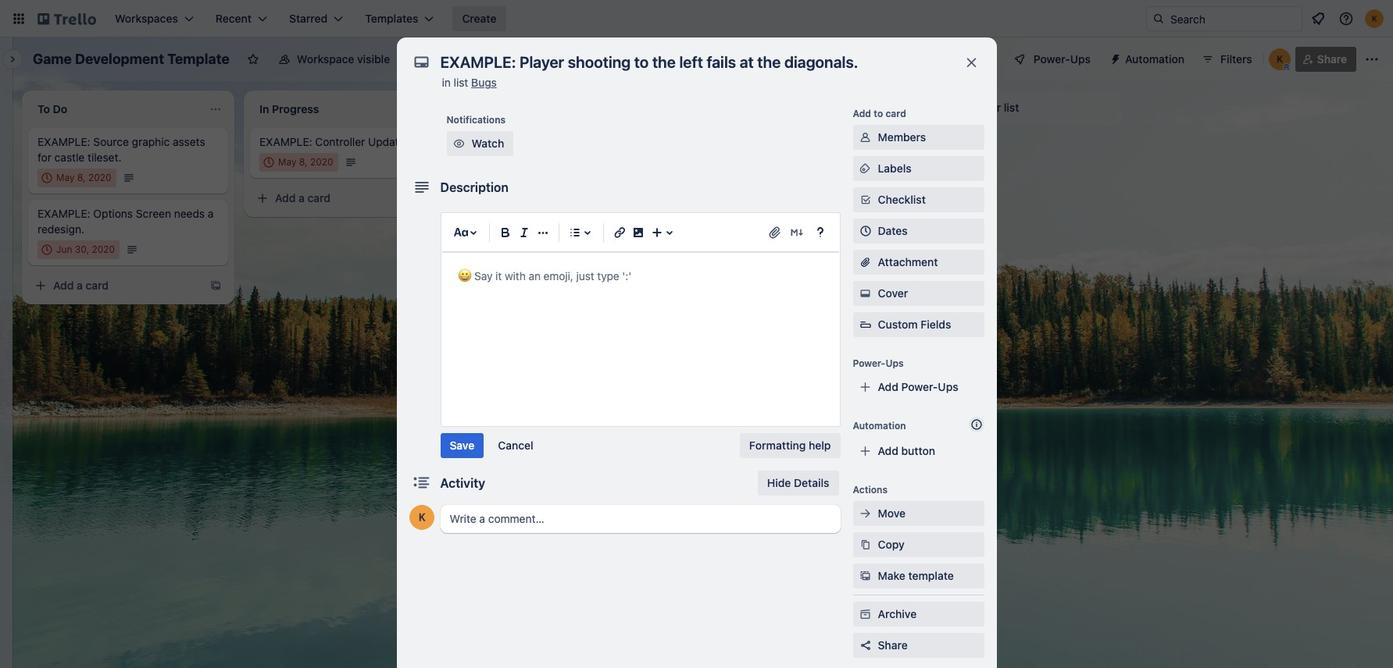 Task type: describe. For each thing, give the bounding box(es) containing it.
labels
[[878, 162, 912, 175]]

Write a comment text field
[[440, 506, 840, 534]]

bugs
[[471, 76, 497, 89]]

button for add
[[901, 445, 935, 458]]

search image
[[1152, 13, 1165, 25]]

0 vertical spatial create from template… image
[[431, 192, 444, 205]]

2 horizontal spatial add a card
[[497, 257, 552, 270]]

left
[[481, 151, 498, 164]]

for for source mystic runes for "mystics" task.
[[809, 235, 823, 248]]

make template link
[[853, 564, 984, 589]]

power-ups inside button
[[1034, 52, 1091, 66]]

example: controller updates link
[[259, 134, 441, 150]]

template
[[167, 51, 230, 67]]

shooting
[[571, 135, 615, 148]]

bugs link
[[471, 76, 497, 89]]

sm image for labels
[[858, 161, 873, 177]]

may 8, 2020 checkbox for controller
[[259, 153, 338, 172]]

use button 'x' on controller to open & close the message panel. link
[[703, 134, 884, 166]]

help
[[809, 439, 831, 452]]

0 horizontal spatial the
[[537, 151, 553, 164]]

add button
[[878, 445, 935, 458]]

move
[[878, 507, 906, 520]]

controller
[[315, 135, 365, 148]]

add inside add button button
[[878, 445, 898, 458]]

0 horizontal spatial ups
[[886, 358, 904, 370]]

save
[[450, 439, 474, 452]]

example: for example: source graphic assets for castle tileset.
[[38, 135, 90, 148]]

add up open at right top
[[853, 108, 871, 120]]

0 horizontal spatial share button
[[853, 634, 984, 659]]

game crash encountered in room15_nes
[[481, 185, 620, 214]]

runes
[[777, 235, 806, 248]]

example: for example: controller updates
[[259, 135, 312, 148]]

cancel button
[[489, 434, 543, 459]]

player
[[537, 135, 568, 148]]

game development template
[[33, 51, 230, 67]]

"mystics"
[[826, 235, 875, 248]]

custom fields button
[[853, 317, 984, 333]]

watch button
[[447, 131, 514, 156]]

sm image
[[858, 569, 873, 584]]

image image
[[629, 223, 647, 242]]

hide details link
[[758, 471, 839, 496]]

move link
[[853, 502, 984, 527]]

0 horizontal spatial automation
[[853, 420, 906, 432]]

example: player shooting to the left fails at the diagonals.
[[481, 135, 647, 164]]

italic ⌘i image
[[515, 223, 533, 242]]

needs
[[174, 207, 205, 220]]

0 vertical spatial in
[[442, 76, 451, 89]]

2 horizontal spatial add a card button
[[472, 252, 644, 277]]

labels link
[[853, 156, 984, 181]]

graphic
[[132, 135, 170, 148]]

details
[[794, 477, 829, 490]]

board
[[429, 52, 460, 66]]

0 horizontal spatial list
[[454, 76, 468, 89]]

panel.
[[811, 151, 842, 164]]

may 8, 2020 for source
[[56, 172, 111, 184]]

filters
[[1220, 52, 1252, 66]]

0 vertical spatial share button
[[1295, 47, 1356, 72]]

example: for example: player shooting to the left fails at the diagonals.
[[481, 135, 534, 148]]

in inside the game crash encountered in room15_nes
[[611, 185, 620, 198]]

hide
[[767, 477, 791, 490]]

encountered
[[545, 185, 608, 198]]

automation button
[[1103, 47, 1194, 72]]

formatting help link
[[740, 434, 840, 459]]

task. inside source mystic runes for "mystics" task.
[[703, 251, 728, 264]]

checklist button
[[853, 188, 984, 213]]

copy link
[[853, 533, 984, 558]]

view markdown image
[[789, 225, 804, 241]]

add down jun
[[53, 279, 74, 292]]

2020 for source
[[88, 172, 111, 184]]

jun
[[56, 244, 72, 255]]

dates button
[[853, 219, 984, 244]]

add button button
[[853, 439, 984, 464]]

a down jun 30, 2020 option
[[77, 279, 83, 292]]

add a card for topmost create from template… image
[[275, 191, 330, 205]]

8, for source
[[77, 172, 86, 184]]

use button 'x' on controller to open & close the message panel.
[[703, 135, 884, 164]]

Search field
[[1165, 7, 1302, 30]]

fields
[[921, 318, 951, 331]]

automation inside button
[[1125, 52, 1185, 66]]

add a card for create from template… image to the left
[[53, 279, 109, 292]]

0 horizontal spatial power-
[[853, 358, 886, 370]]

button for use
[[726, 135, 759, 148]]

on
[[778, 135, 791, 148]]

source inside example: source graphic assets for castle tileset.
[[93, 135, 129, 148]]

sm image for cover
[[858, 286, 873, 302]]

controller
[[794, 135, 842, 148]]

tileset.
[[88, 151, 121, 164]]

another
[[961, 101, 1001, 114]]

template
[[908, 570, 954, 583]]

castle
[[54, 151, 85, 164]]

add another list button
[[909, 91, 1122, 125]]

checklist
[[878, 193, 926, 206]]

hide details
[[767, 477, 829, 490]]

sm image for copy
[[858, 538, 873, 553]]

updates
[[368, 135, 411, 148]]

create button
[[453, 6, 506, 31]]

open information menu image
[[1338, 11, 1354, 27]]

add down example: controller updates
[[275, 191, 296, 205]]

sm image for members
[[858, 130, 873, 145]]

game for game crash encountered in room15_nes
[[481, 185, 511, 198]]

attach and insert link image
[[767, 225, 783, 241]]

link image
[[610, 223, 629, 242]]

development
[[75, 51, 164, 67]]

a down italic ⌘i icon
[[520, 257, 526, 270]]

add to card
[[853, 108, 906, 120]]

sm image for move
[[858, 506, 873, 522]]

ups inside button
[[1070, 52, 1091, 66]]

actions
[[853, 484, 888, 496]]

open help dialog image
[[811, 223, 829, 242]]

in list bugs
[[442, 76, 497, 89]]



Task type: vqa. For each thing, say whether or not it's contained in the screenshot.
right 26 button
no



Task type: locate. For each thing, give the bounding box(es) containing it.
button up move link
[[901, 445, 935, 458]]

0 horizontal spatial button
[[726, 135, 759, 148]]

0 horizontal spatial share
[[878, 639, 908, 652]]

kendallparks02 (kendallparks02) image
[[1365, 9, 1384, 28], [409, 506, 434, 531]]

card down jun 30, 2020
[[86, 279, 109, 292]]

add left another
[[938, 101, 958, 114]]

1 vertical spatial share button
[[853, 634, 984, 659]]

may 8, 2020 down example: controller updates
[[278, 156, 333, 168]]

1 vertical spatial kendallparks02 (kendallparks02) image
[[409, 506, 434, 531]]

sm image left create from template… icon
[[858, 286, 873, 302]]

'x'
[[762, 135, 775, 148]]

2 horizontal spatial the
[[744, 151, 760, 164]]

create from template… image
[[431, 192, 444, 205], [209, 280, 222, 292]]

list right another
[[1004, 101, 1019, 114]]

share left show menu image
[[1317, 52, 1347, 66]]

0 vertical spatial share
[[1317, 52, 1347, 66]]

the
[[631, 135, 647, 148], [537, 151, 553, 164], [744, 151, 760, 164]]

add a card button for topmost create from template… image
[[250, 186, 422, 211]]

notifications
[[447, 114, 506, 126]]

sm image inside the members link
[[858, 130, 873, 145]]

workspace visible
[[297, 52, 390, 66]]

list left bugs link
[[454, 76, 468, 89]]

formatting
[[749, 439, 806, 452]]

assets inside source litter assets for "litter picker" task.
[[771, 185, 804, 198]]

example: inside example: source graphic assets for castle tileset.
[[38, 135, 90, 148]]

screen
[[136, 207, 171, 220]]

example: for example: options screen needs a redesign.
[[38, 207, 90, 220]]

lists image
[[565, 223, 584, 242]]

to right shooting
[[618, 135, 628, 148]]

8, down castle
[[77, 172, 86, 184]]

for left "litter
[[807, 185, 821, 198]]

1 horizontal spatial to
[[845, 135, 855, 148]]

workspace visible button
[[269, 47, 399, 72]]

0 horizontal spatial to
[[618, 135, 628, 148]]

card down more formatting icon
[[529, 257, 552, 270]]

description
[[440, 180, 509, 195]]

1 horizontal spatial the
[[631, 135, 647, 148]]

show menu image
[[1364, 52, 1380, 67]]

picker"
[[703, 201, 739, 214]]

2020 for options
[[92, 244, 115, 255]]

to left open at right top
[[845, 135, 855, 148]]

ups
[[1070, 52, 1091, 66], [886, 358, 904, 370], [938, 381, 958, 394]]

share for the share button to the top
[[1317, 52, 1347, 66]]

sm image left archive
[[858, 607, 873, 623]]

May 8, 2020 checkbox
[[259, 153, 338, 172], [38, 169, 116, 188]]

make
[[878, 570, 905, 583]]

0 vertical spatial assets
[[173, 135, 205, 148]]

0 vertical spatial list
[[454, 76, 468, 89]]

source down picker"
[[703, 235, 739, 248]]

1 horizontal spatial ups
[[938, 381, 958, 394]]

more formatting image
[[533, 223, 552, 242]]

30,
[[75, 244, 89, 255]]

example: up redesign.
[[38, 207, 90, 220]]

example: up castle
[[38, 135, 90, 148]]

power- up add another list button
[[1034, 52, 1070, 66]]

message
[[763, 151, 808, 164]]

sm image down actions
[[858, 506, 873, 522]]

0 vertical spatial 8,
[[299, 156, 308, 168]]

0 vertical spatial power-
[[1034, 52, 1070, 66]]

1 horizontal spatial power-
[[901, 381, 938, 394]]

power-ups up add another list button
[[1034, 52, 1091, 66]]

source mystic runes for "mystics" task. link
[[703, 234, 884, 266]]

add a card down italic ⌘i icon
[[497, 257, 552, 270]]

add a card button for create from template… image to the left
[[28, 273, 200, 298]]

task. inside source litter assets for "litter picker" task.
[[742, 201, 767, 214]]

0 horizontal spatial may
[[56, 172, 75, 184]]

for inside source litter assets for "litter picker" task.
[[807, 185, 821, 198]]

1 horizontal spatial may
[[278, 156, 296, 168]]

0 horizontal spatial assets
[[173, 135, 205, 148]]

1 horizontal spatial share button
[[1295, 47, 1356, 72]]

room15_nes
[[481, 201, 546, 214]]

sm image down add to card
[[858, 130, 873, 145]]

may 8, 2020 checkbox for source
[[38, 169, 116, 188]]

power-ups button
[[1002, 47, 1100, 72]]

source for source litter assets for "litter picker" task.
[[703, 185, 739, 198]]

sm image left watch
[[451, 136, 467, 152]]

source litter assets for "litter picker" task. link
[[703, 184, 884, 216]]

source for source mystic runes for "mystics" task.
[[703, 235, 739, 248]]

add power-ups
[[878, 381, 958, 394]]

None text field
[[432, 48, 948, 77]]

1 horizontal spatial 8,
[[299, 156, 308, 168]]

may down example: controller updates
[[278, 156, 296, 168]]

task. down litter
[[742, 201, 767, 214]]

1 vertical spatial add a card
[[497, 257, 552, 270]]

ups up add power-ups
[[886, 358, 904, 370]]

2 horizontal spatial power-
[[1034, 52, 1070, 66]]

may 8, 2020
[[278, 156, 333, 168], [56, 172, 111, 184]]

card down example: controller updates
[[307, 191, 330, 205]]

add down bold ⌘b image on the left top of the page
[[497, 257, 518, 270]]

add
[[938, 101, 958, 114], [853, 108, 871, 120], [275, 191, 296, 205], [497, 257, 518, 270], [53, 279, 74, 292], [878, 381, 898, 394], [878, 445, 898, 458]]

Main content area, start typing to enter text. text field
[[457, 267, 823, 286]]

1 horizontal spatial list
[[1004, 101, 1019, 114]]

power-ups down custom
[[853, 358, 904, 370]]

sm image down open at right top
[[858, 161, 873, 177]]

game for game development template
[[33, 51, 72, 67]]

0 vertical spatial task.
[[742, 201, 767, 214]]

1 vertical spatial share
[[878, 639, 908, 652]]

sm image
[[858, 130, 873, 145], [451, 136, 467, 152], [858, 161, 873, 177], [858, 286, 873, 302], [858, 506, 873, 522], [858, 538, 873, 553], [858, 607, 873, 623]]

in down board
[[442, 76, 451, 89]]

1 horizontal spatial in
[[611, 185, 620, 198]]

2 vertical spatial for
[[809, 235, 823, 248]]

1 vertical spatial button
[[901, 445, 935, 458]]

task.
[[742, 201, 767, 214], [703, 251, 728, 264]]

0 vertical spatial 2020
[[310, 156, 333, 168]]

customize views image
[[477, 52, 493, 67]]

the inside use button 'x' on controller to open & close the message panel.
[[744, 151, 760, 164]]

source up picker"
[[703, 185, 739, 198]]

source litter assets for "litter picker" task.
[[703, 185, 855, 214]]

a inside example: options screen needs a redesign.
[[208, 207, 214, 220]]

ups left automation button
[[1070, 52, 1091, 66]]

2020 down example: controller updates
[[310, 156, 333, 168]]

may 8, 2020 checkbox down castle
[[38, 169, 116, 188]]

1 horizontal spatial automation
[[1125, 52, 1185, 66]]

0 horizontal spatial 8,
[[77, 172, 86, 184]]

share button down archive link
[[853, 634, 984, 659]]

2020 inside jun 30, 2020 option
[[92, 244, 115, 255]]

"litter
[[824, 185, 855, 198]]

1 horizontal spatial may 8, 2020
[[278, 156, 333, 168]]

1 vertical spatial assets
[[771, 185, 804, 198]]

add a card button
[[250, 186, 422, 211], [472, 252, 644, 277], [28, 273, 200, 298]]

may
[[278, 156, 296, 168], [56, 172, 75, 184]]

a down example: controller updates
[[299, 191, 305, 205]]

1 vertical spatial 2020
[[88, 172, 111, 184]]

0 horizontal spatial task.
[[703, 251, 728, 264]]

add up actions
[[878, 445, 898, 458]]

custom
[[878, 318, 918, 331]]

0 horizontal spatial add a card
[[53, 279, 109, 292]]

in right encountered
[[611, 185, 620, 198]]

list inside button
[[1004, 101, 1019, 114]]

ups down fields
[[938, 381, 958, 394]]

game crash encountered in room15_nes link
[[481, 184, 663, 216]]

sm image inside watch button
[[451, 136, 467, 152]]

add inside add another list button
[[938, 101, 958, 114]]

example: left controller
[[259, 135, 312, 148]]

1 vertical spatial task.
[[703, 251, 728, 264]]

power- down custom
[[853, 358, 886, 370]]

2 vertical spatial 2020
[[92, 244, 115, 255]]

1 horizontal spatial create from template… image
[[431, 192, 444, 205]]

2 vertical spatial add a card
[[53, 279, 109, 292]]

text styles image
[[451, 223, 470, 242]]

share for leftmost the share button
[[878, 639, 908, 652]]

diagonals.
[[556, 151, 608, 164]]

assets right graphic
[[173, 135, 205, 148]]

create from template… image
[[875, 286, 888, 298]]

example: source graphic assets for castle tileset. link
[[38, 134, 219, 166]]

2020
[[310, 156, 333, 168], [88, 172, 111, 184], [92, 244, 115, 255]]

button inside button
[[901, 445, 935, 458]]

0 vertical spatial source
[[93, 135, 129, 148]]

0 horizontal spatial create from template… image
[[209, 280, 222, 292]]

example: up 'fails'
[[481, 135, 534, 148]]

1 horizontal spatial share
[[1317, 52, 1347, 66]]

sm image left copy
[[858, 538, 873, 553]]

0 vertical spatial kendallparks02 (kendallparks02) image
[[1365, 9, 1384, 28]]

game left development
[[33, 51, 72, 67]]

add a card down jun 30, 2020 option
[[53, 279, 109, 292]]

the right the close
[[744, 151, 760, 164]]

1 horizontal spatial task.
[[742, 201, 767, 214]]

share button down 0 notifications icon at the top right of page
[[1295, 47, 1356, 72]]

task. down picker"
[[703, 251, 728, 264]]

example: inside example: player shooting to the left fails at the diagonals.
[[481, 135, 534, 148]]

share down archive
[[878, 639, 908, 652]]

may for example: controller updates
[[278, 156, 296, 168]]

add down custom
[[878, 381, 898, 394]]

editor toolbar toolbar
[[448, 220, 833, 245]]

2 horizontal spatial ups
[[1070, 52, 1091, 66]]

archive link
[[853, 602, 984, 627]]

for
[[38, 151, 52, 164], [807, 185, 821, 198], [809, 235, 823, 248]]

1 horizontal spatial assets
[[771, 185, 804, 198]]

1 vertical spatial ups
[[886, 358, 904, 370]]

1 horizontal spatial game
[[481, 185, 511, 198]]

assets inside example: source graphic assets for castle tileset.
[[173, 135, 205, 148]]

crash
[[514, 185, 542, 198]]

1 horizontal spatial may 8, 2020 checkbox
[[259, 153, 338, 172]]

make template
[[878, 570, 954, 583]]

add inside add power-ups link
[[878, 381, 898, 394]]

may 8, 2020 down castle
[[56, 172, 111, 184]]

2 vertical spatial source
[[703, 235, 739, 248]]

sm image inside copy link
[[858, 538, 873, 553]]

8, for controller
[[299, 156, 308, 168]]

for inside source mystic runes for "mystics" task.
[[809, 235, 823, 248]]

source inside source mystic runes for "mystics" task.
[[703, 235, 739, 248]]

for for source litter assets for "litter picker" task.
[[807, 185, 821, 198]]

0 vertical spatial for
[[38, 151, 52, 164]]

cover link
[[853, 281, 984, 306]]

0 vertical spatial may
[[278, 156, 296, 168]]

sm image inside move link
[[858, 506, 873, 522]]

1 vertical spatial 8,
[[77, 172, 86, 184]]

open
[[858, 135, 884, 148]]

automation
[[1125, 52, 1185, 66], [853, 420, 906, 432]]

button up the close
[[726, 135, 759, 148]]

power- down custom fields button
[[901, 381, 938, 394]]

example: player shooting to the left fails at the diagonals. link
[[481, 134, 663, 166]]

0 vertical spatial add a card
[[275, 191, 330, 205]]

2 horizontal spatial to
[[874, 108, 883, 120]]

source inside source litter assets for "litter picker" task.
[[703, 185, 739, 198]]

game up room15_nes at left top
[[481, 185, 511, 198]]

example: controller updates
[[259, 135, 411, 148]]

star or unstar board image
[[247, 53, 259, 66]]

1 vertical spatial list
[[1004, 101, 1019, 114]]

0 horizontal spatial may 8, 2020
[[56, 172, 111, 184]]

example: options screen needs a redesign. link
[[38, 206, 219, 238]]

1 horizontal spatial add a card button
[[250, 186, 422, 211]]

2020 down tileset.
[[88, 172, 111, 184]]

sm image for archive
[[858, 607, 873, 623]]

1 vertical spatial in
[[611, 185, 620, 198]]

visible
[[357, 52, 390, 66]]

1 vertical spatial automation
[[853, 420, 906, 432]]

2 vertical spatial ups
[[938, 381, 958, 394]]

1 horizontal spatial add a card
[[275, 191, 330, 205]]

for right view markdown image on the top of page
[[809, 235, 823, 248]]

mystic
[[742, 235, 775, 248]]

the right at
[[537, 151, 553, 164]]

0 notifications image
[[1309, 9, 1328, 28]]

example: source graphic assets for castle tileset.
[[38, 135, 205, 164]]

add a card button down more formatting icon
[[472, 252, 644, 277]]

1 horizontal spatial power-ups
[[1034, 52, 1091, 66]]

1 vertical spatial may 8, 2020
[[56, 172, 111, 184]]

automation down search icon
[[1125, 52, 1185, 66]]

8, down example: controller updates
[[299, 156, 308, 168]]

to inside example: player shooting to the left fails at the diagonals.
[[618, 135, 628, 148]]

button
[[726, 135, 759, 148], [901, 445, 935, 458]]

copy
[[878, 538, 905, 552]]

primary element
[[0, 0, 1393, 38]]

0 horizontal spatial kendallparks02 (kendallparks02) image
[[409, 506, 434, 531]]

for inside example: source graphic assets for castle tileset.
[[38, 151, 52, 164]]

the right shooting
[[631, 135, 647, 148]]

automation up add button
[[853, 420, 906, 432]]

source mystic runes for "mystics" task.
[[703, 235, 875, 264]]

2020 for controller
[[310, 156, 333, 168]]

sm image inside archive link
[[858, 607, 873, 623]]

a right needs
[[208, 207, 214, 220]]

kendallparks02 (kendallparks02) image
[[1269, 48, 1291, 70]]

dates
[[878, 224, 908, 238]]

0 horizontal spatial power-ups
[[853, 358, 904, 370]]

filters button
[[1197, 47, 1257, 72]]

close
[[714, 151, 741, 164]]

game inside board name "text field"
[[33, 51, 72, 67]]

members link
[[853, 125, 984, 150]]

1 vertical spatial power-ups
[[853, 358, 904, 370]]

1 vertical spatial power-
[[853, 358, 886, 370]]

power- inside button
[[1034, 52, 1070, 66]]

assets right litter
[[771, 185, 804, 198]]

1 vertical spatial may
[[56, 172, 75, 184]]

board link
[[403, 47, 469, 72]]

sm image inside labels link
[[858, 161, 873, 177]]

0 horizontal spatial game
[[33, 51, 72, 67]]

0 horizontal spatial may 8, 2020 checkbox
[[38, 169, 116, 188]]

to inside use button 'x' on controller to open & close the message panel.
[[845, 135, 855, 148]]

for left castle
[[38, 151, 52, 164]]

may down castle
[[56, 172, 75, 184]]

sm image inside cover link
[[858, 286, 873, 302]]

bold ⌘b image
[[496, 223, 515, 242]]

add a card button down jun 30, 2020
[[28, 273, 200, 298]]

members
[[878, 130, 926, 144]]

Jun 30, 2020 checkbox
[[38, 241, 120, 259]]

2 vertical spatial power-
[[901, 381, 938, 394]]

add power-ups link
[[853, 375, 984, 400]]

add a card button down example: controller updates
[[250, 186, 422, 211]]

game inside the game crash encountered in room15_nes
[[481, 185, 511, 198]]

1 vertical spatial for
[[807, 185, 821, 198]]

0 vertical spatial button
[[726, 135, 759, 148]]

1 vertical spatial source
[[703, 185, 739, 198]]

workspace
[[297, 52, 354, 66]]

card up members
[[886, 108, 906, 120]]

use
[[703, 135, 723, 148]]

button inside use button 'x' on controller to open & close the message panel.
[[726, 135, 759, 148]]

0 vertical spatial automation
[[1125, 52, 1185, 66]]

fails
[[501, 151, 521, 164]]

add a card down example: controller updates
[[275, 191, 330, 205]]

source up tileset.
[[93, 135, 129, 148]]

may 8, 2020 for controller
[[278, 156, 333, 168]]

power-
[[1034, 52, 1070, 66], [853, 358, 886, 370], [901, 381, 938, 394]]

sm image for watch
[[451, 136, 467, 152]]

2020 right 30,
[[92, 244, 115, 255]]

1 vertical spatial game
[[481, 185, 511, 198]]

custom fields
[[878, 318, 951, 331]]

0 vertical spatial game
[[33, 51, 72, 67]]

0 horizontal spatial in
[[442, 76, 451, 89]]

archive
[[878, 608, 917, 621]]

redesign.
[[38, 223, 84, 236]]

1 horizontal spatial button
[[901, 445, 935, 458]]

cancel
[[498, 439, 533, 452]]

may for example: source graphic assets for castle tileset.
[[56, 172, 75, 184]]

watch
[[472, 137, 504, 150]]

save button
[[440, 434, 484, 459]]

example: inside example: options screen needs a redesign.
[[38, 207, 90, 220]]

0 vertical spatial ups
[[1070, 52, 1091, 66]]

1 vertical spatial create from template… image
[[209, 280, 222, 292]]

to up open at right top
[[874, 108, 883, 120]]

Board name text field
[[25, 47, 237, 72]]

attachment
[[878, 255, 938, 269]]

1 horizontal spatial kendallparks02 (kendallparks02) image
[[1365, 9, 1384, 28]]

may 8, 2020 checkbox down example: controller updates
[[259, 153, 338, 172]]

0 horizontal spatial add a card button
[[28, 273, 200, 298]]

litter
[[742, 185, 768, 198]]

jun 30, 2020
[[56, 244, 115, 255]]

8,
[[299, 156, 308, 168], [77, 172, 86, 184]]

0 vertical spatial power-ups
[[1034, 52, 1091, 66]]

0 vertical spatial may 8, 2020
[[278, 156, 333, 168]]



